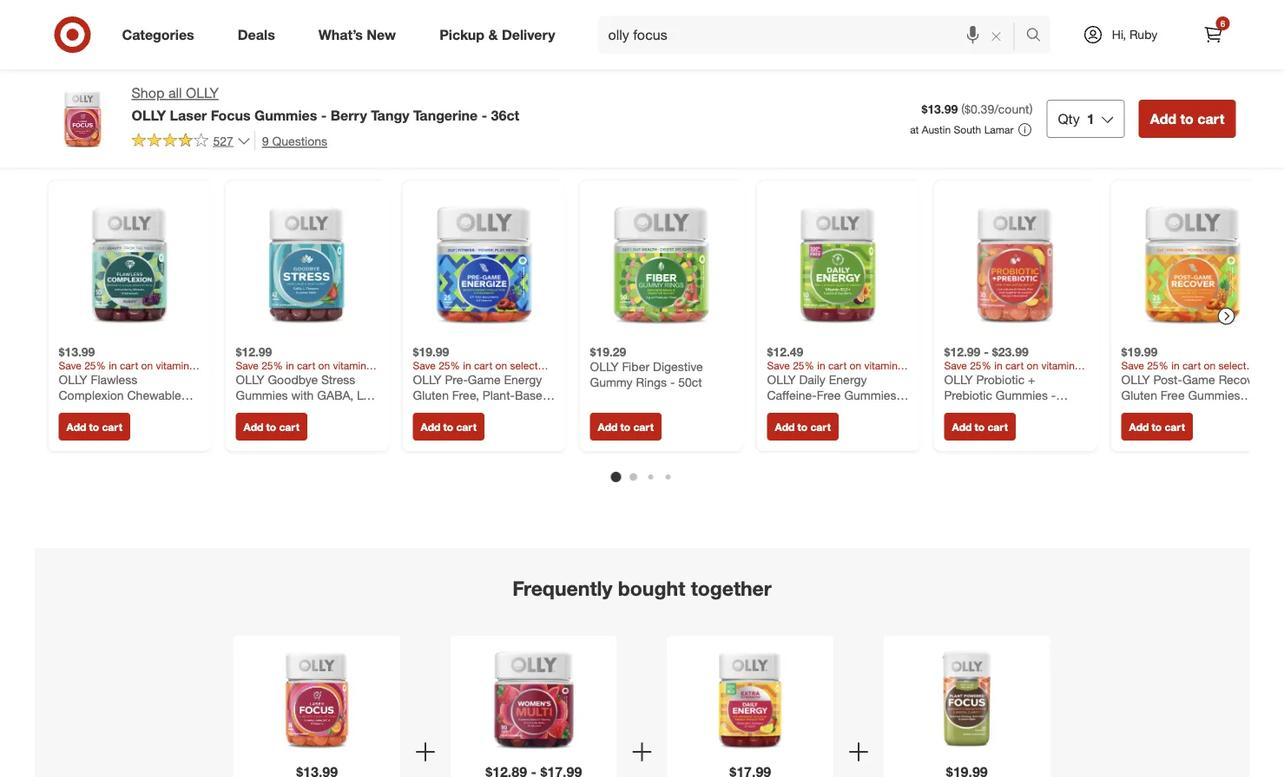 Task type: locate. For each thing, give the bounding box(es) containing it.
1 horizontal spatial $12.99
[[944, 344, 981, 360]]

add to cart
[[1150, 110, 1225, 127], [66, 421, 122, 434], [244, 421, 299, 434], [421, 421, 477, 434], [598, 421, 654, 434], [775, 421, 831, 434], [952, 421, 1008, 434], [1129, 421, 1185, 434]]

categories
[[122, 26, 194, 43]]

add to cart button for olly flawless complexion chewable gummies - berry fresh - 50ct image
[[59, 413, 130, 441]]

$13.99 link
[[59, 192, 201, 403]]

olly fiber digestive gummy rings - 50ct image
[[590, 192, 732, 334]]

search button
[[1018, 16, 1060, 57]]

1 horizontal spatial $19.99
[[1121, 344, 1158, 360]]

1
[[1087, 110, 1095, 127]]

hi,
[[1112, 27, 1126, 42]]

2 $19.99 from the left
[[1121, 344, 1158, 360]]

$12.99 for $12.99 - $23.99
[[944, 344, 981, 360]]

qty 1
[[1058, 110, 1095, 127]]

add for olly daily energy caffeine-free gummies with vitamin b12, coq10 & goji berry - tropical passion - 60ct 'image'
[[775, 421, 795, 434]]

olly post-game recover gluten free gummies with vitamin d, turmeric & electrolyte dietary supplements - pineapple flavor - 25ct image
[[1121, 192, 1264, 334]]

0 vertical spatial $13.99
[[922, 102, 958, 117]]

digestive
[[653, 360, 703, 375]]

- left 50ct
[[670, 375, 675, 390]]

olly probiotic + prebiotic gummies - peachy peach image
[[944, 192, 1087, 334]]

all
[[168, 85, 182, 102]]

at austin south lamar
[[910, 123, 1014, 136]]

add to cart button for the olly goodbye stress gummies with gaba, l-theanine & lemon balm - berry verbena - 42ct image
[[236, 413, 307, 441]]

olly
[[186, 85, 219, 102], [132, 107, 166, 124], [590, 360, 619, 375], [944, 373, 973, 388]]

0 horizontal spatial gummies
[[254, 107, 317, 124]]

6
[[1220, 18, 1225, 29]]

add to cart for olly flawless complexion chewable gummies - berry fresh - 50ct image
[[66, 421, 122, 434]]

olly flawless complexion chewable gummies - berry fresh - 50ct image
[[59, 192, 201, 334]]

cart
[[1198, 110, 1225, 127], [102, 421, 122, 434], [279, 421, 299, 434], [456, 421, 477, 434], [633, 421, 654, 434], [810, 421, 831, 434], [988, 421, 1008, 434], [1165, 421, 1185, 434]]

add to cart button
[[1139, 100, 1236, 138], [59, 413, 130, 441], [236, 413, 307, 441], [413, 413, 484, 441], [590, 413, 661, 441], [767, 413, 839, 441], [944, 413, 1016, 441], [1121, 413, 1193, 441]]

$12.99 link
[[236, 192, 378, 403]]

cart for olly flawless complexion chewable gummies - berry fresh - 50ct image
[[102, 421, 122, 434]]

1 vertical spatial $13.99
[[59, 344, 95, 360]]

0 vertical spatial gummies
[[254, 107, 317, 124]]

prebiotic
[[944, 388, 992, 403]]

$19.29 olly fiber digestive gummy rings - 50ct
[[590, 344, 703, 390]]

add for the olly goodbye stress gummies with gaba, l-theanine & lemon balm - berry verbena - 42ct image
[[244, 421, 263, 434]]

$12.99 - $23.99
[[944, 344, 1029, 360]]

1 $19.99 from the left
[[413, 344, 449, 360]]

together
[[691, 577, 772, 601]]

add to cart for the "olly fiber digestive gummy rings - 50ct" image
[[598, 421, 654, 434]]

olly daily energy caffeine-free gummies with vitamin b12, coq10 & goji berry - tropical passion - 60ct image
[[767, 192, 909, 334]]

2 $12.99 from the left
[[944, 344, 981, 360]]

olly extra strength daily energy, 1000 mcg, vitamin b12 and caffeine-free gummies - berry yuzu flavor - 60ct image
[[691, 640, 809, 758]]

olly left "fiber" in the top of the page
[[590, 360, 619, 375]]

0 horizontal spatial $19.99
[[413, 344, 449, 360]]

pickup & delivery
[[439, 26, 555, 43]]

qty
[[1058, 110, 1080, 127]]

$19.99 for olly post-game recover gluten free gummies with vitamin d, turmeric & electrolyte dietary supplements - pineapple flavor - 25ct image
[[1121, 344, 1158, 360]]

$19.29
[[590, 344, 626, 360]]

peach
[[987, 403, 1021, 418]]

$19.99
[[413, 344, 449, 360], [1121, 344, 1158, 360]]

add
[[1150, 110, 1177, 127], [66, 421, 86, 434], [244, 421, 263, 434], [421, 421, 440, 434], [598, 421, 618, 434], [775, 421, 795, 434], [952, 421, 972, 434], [1129, 421, 1149, 434]]

527
[[213, 133, 233, 148]]

1 vertical spatial gummies
[[996, 388, 1048, 403]]

0 horizontal spatial $12.99
[[236, 344, 272, 360]]

$12.49 link
[[767, 192, 909, 403]]

to
[[1180, 110, 1194, 127], [89, 421, 99, 434], [266, 421, 276, 434], [443, 421, 453, 434], [620, 421, 630, 434], [798, 421, 808, 434], [975, 421, 985, 434], [1152, 421, 1162, 434]]

What can we help you find? suggestions appear below search field
[[598, 16, 1030, 54]]

1 horizontal spatial $19.99 link
[[1121, 192, 1264, 403]]

-
[[321, 107, 327, 124], [482, 107, 487, 124], [984, 344, 989, 360], [670, 375, 675, 390], [1051, 388, 1056, 403]]

0 horizontal spatial $13.99
[[59, 344, 95, 360]]

add to cart button for olly probiotic + prebiotic gummies - peachy peach 'image'
[[944, 413, 1016, 441]]

add for the "olly fiber digestive gummy rings - 50ct" image
[[598, 421, 618, 434]]

(
[[961, 102, 965, 117]]

gummy
[[590, 375, 633, 390]]

1 horizontal spatial $13.99
[[922, 102, 958, 117]]

south
[[954, 123, 981, 136]]

at
[[910, 123, 919, 136]]

add to cart button for "olly pre-game energy gluten free, plant-based gummies blend with vitamin b dietary supplements - 25ct" 'image'
[[413, 413, 484, 441]]

$13.99 inside $13.99 link
[[59, 344, 95, 360]]

fiber
[[622, 360, 650, 375]]

olly laser focus gummies - berry tangy tangerine - 36ct image
[[258, 640, 376, 758]]

to for olly daily energy caffeine-free gummies with vitamin b12, coq10 & goji berry - tropical passion - 60ct 'image'
[[798, 421, 808, 434]]

$13.99
[[922, 102, 958, 117], [59, 344, 95, 360]]

focus
[[211, 107, 251, 124]]

add for olly post-game recover gluten free gummies with vitamin d, turmeric & electrolyte dietary supplements - pineapple flavor - 25ct image
[[1129, 421, 1149, 434]]

olly inside $19.29 olly fiber digestive gummy rings - 50ct
[[590, 360, 619, 375]]

to for the "olly fiber digestive gummy rings - 50ct" image
[[620, 421, 630, 434]]

$12.99
[[236, 344, 272, 360], [944, 344, 981, 360]]

lamar
[[984, 123, 1014, 136]]

1 horizontal spatial gummies
[[996, 388, 1048, 403]]

1 $12.99 from the left
[[236, 344, 272, 360]]

shop
[[132, 85, 164, 102]]

add to cart button for the "olly fiber digestive gummy rings - 50ct" image
[[590, 413, 661, 441]]

new
[[367, 26, 396, 43]]

/count
[[994, 102, 1029, 117]]

olly inside the "olly probiotic + prebiotic gummies - peachy peach"
[[944, 373, 973, 388]]

to for the olly goodbye stress gummies with gaba, l-theanine & lemon balm - berry verbena - 42ct image
[[266, 421, 276, 434]]

$13.99 for $13.99
[[59, 344, 95, 360]]

frequently bought together
[[512, 577, 772, 601]]

527 link
[[132, 131, 251, 152]]

image of olly laser focus gummies - berry tangy tangerine - 36ct image
[[48, 83, 118, 153]]

tangerine
[[413, 107, 478, 124]]

- right "+" at right top
[[1051, 388, 1056, 403]]

to for olly post-game recover gluten free gummies with vitamin d, turmeric & electrolyte dietary supplements - pineapple flavor - 25ct image
[[1152, 421, 1162, 434]]

olly probiotic + prebiotic gummies - peachy peach
[[944, 373, 1056, 418]]

0 horizontal spatial $19.99 link
[[413, 192, 555, 403]]

add to cart for the olly goodbye stress gummies with gaba, l-theanine & lemon balm - berry verbena - 42ct image
[[244, 421, 299, 434]]

$23.99
[[992, 344, 1029, 360]]

- left 36ct
[[482, 107, 487, 124]]

$19.99 link
[[413, 192, 555, 403], [1121, 192, 1264, 403]]

gummies
[[254, 107, 317, 124], [996, 388, 1048, 403]]

gummies up 9 questions link
[[254, 107, 317, 124]]

$19.99 for "olly pre-game energy gluten free, plant-based gummies blend with vitamin b dietary supplements - 25ct" 'image'
[[413, 344, 449, 360]]

gummies inside the "olly probiotic + prebiotic gummies - peachy peach"
[[996, 388, 1048, 403]]

gummies down $23.99
[[996, 388, 1048, 403]]

olly up peachy
[[944, 373, 973, 388]]

9
[[262, 133, 269, 148]]



Task type: vqa. For each thing, say whether or not it's contained in the screenshot.
topmost BASICS
no



Task type: describe. For each thing, give the bounding box(es) containing it.
bought
[[618, 577, 685, 601]]

- inside the "olly probiotic + prebiotic gummies - peachy peach"
[[1051, 388, 1056, 403]]

add to cart for olly post-game recover gluten free gummies with vitamin d, turmeric & electrolyte dietary supplements - pineapple flavor - 25ct image
[[1129, 421, 1185, 434]]

50ct
[[678, 375, 702, 390]]

tangy
[[371, 107, 409, 124]]

olly women's multivitamin gummies - berry image
[[475, 640, 593, 758]]

- left $23.99
[[984, 344, 989, 360]]

&
[[488, 26, 498, 43]]

austin
[[922, 123, 951, 136]]

cart for the "olly fiber digestive gummy rings - 50ct" image
[[633, 421, 654, 434]]

9 questions link
[[254, 131, 327, 151]]

2 $19.99 link from the left
[[1121, 192, 1264, 403]]

olly up laser
[[186, 85, 219, 102]]

delivery
[[502, 26, 555, 43]]

shop all olly olly laser focus gummies - berry tangy tangerine - 36ct
[[132, 85, 519, 124]]

add for "olly pre-game energy gluten free, plant-based gummies blend with vitamin b dietary supplements - 25ct" 'image'
[[421, 421, 440, 434]]

categories link
[[107, 16, 216, 54]]

hi, ruby
[[1112, 27, 1158, 42]]

ruby
[[1130, 27, 1158, 42]]

to for olly probiotic + prebiotic gummies - peachy peach 'image'
[[975, 421, 985, 434]]

add to cart for olly probiotic + prebiotic gummies - peachy peach 'image'
[[952, 421, 1008, 434]]

laser
[[170, 107, 207, 124]]

deals
[[238, 26, 275, 43]]

6 link
[[1194, 16, 1232, 54]]

36ct
[[491, 107, 519, 124]]

cart for olly post-game recover gluten free gummies with vitamin d, turmeric & electrolyte dietary supplements - pineapple flavor - 25ct image
[[1165, 421, 1185, 434]]

olly down shop
[[132, 107, 166, 124]]

cart for olly daily energy caffeine-free gummies with vitamin b12, coq10 & goji berry - tropical passion - 60ct 'image'
[[810, 421, 831, 434]]

peachy
[[944, 403, 984, 418]]

$13.99 ( $0.39 /count )
[[922, 102, 1033, 117]]

questions
[[272, 133, 327, 148]]

what's new
[[318, 26, 396, 43]]

gummies inside shop all olly olly laser focus gummies - berry tangy tangerine - 36ct
[[254, 107, 317, 124]]

search
[[1018, 28, 1060, 45]]

pickup & delivery link
[[425, 16, 577, 54]]

add to cart button for olly daily energy caffeine-free gummies with vitamin b12, coq10 & goji berry - tropical passion - 60ct 'image'
[[767, 413, 839, 441]]

olly pre-game energy gluten free, plant-based gummies blend with vitamin b dietary supplements - 25ct image
[[413, 192, 555, 334]]

olly plant powered focus adaptogens capsules - 30ct image
[[908, 640, 1026, 758]]

$12.99 for $12.99
[[236, 344, 272, 360]]

add to cart button for olly post-game recover gluten free gummies with vitamin d, turmeric & electrolyte dietary supplements - pineapple flavor - 25ct image
[[1121, 413, 1193, 441]]

9 questions
[[262, 133, 327, 148]]

add to cart for "olly pre-game energy gluten free, plant-based gummies blend with vitamin b dietary supplements - 25ct" 'image'
[[421, 421, 477, 434]]

probiotic
[[976, 373, 1025, 388]]

berry
[[331, 107, 367, 124]]

frequently bought together region
[[34, 5, 1274, 778]]

- inside $19.29 olly fiber digestive gummy rings - 50ct
[[670, 375, 675, 390]]

1 $19.99 link from the left
[[413, 192, 555, 403]]

cart for the olly goodbye stress gummies with gaba, l-theanine & lemon balm - berry verbena - 42ct image
[[279, 421, 299, 434]]

- left berry at the top of page
[[321, 107, 327, 124]]

advertisement region
[[34, 5, 1250, 107]]

)
[[1029, 102, 1033, 117]]

deals link
[[223, 16, 297, 54]]

what's new link
[[304, 16, 418, 54]]

to for "olly pre-game energy gluten free, plant-based gummies blend with vitamin b dietary supplements - 25ct" 'image'
[[443, 421, 453, 434]]

cart for olly probiotic + prebiotic gummies - peachy peach 'image'
[[988, 421, 1008, 434]]

olly goodbye stress gummies with gaba, l-theanine & lemon balm - berry verbena - 42ct image
[[236, 192, 378, 334]]

frequently
[[512, 577, 612, 601]]

add for olly probiotic + prebiotic gummies - peachy peach 'image'
[[952, 421, 972, 434]]

pickup
[[439, 26, 485, 43]]

add for olly flawless complexion chewable gummies - berry fresh - 50ct image
[[66, 421, 86, 434]]

sponsored
[[1198, 108, 1250, 121]]

to for olly flawless complexion chewable gummies - berry fresh - 50ct image
[[89, 421, 99, 434]]

rings
[[636, 375, 667, 390]]

$12.49
[[767, 344, 803, 360]]

cart for "olly pre-game energy gluten free, plant-based gummies blend with vitamin b dietary supplements - 25ct" 'image'
[[456, 421, 477, 434]]

add to cart for olly daily energy caffeine-free gummies with vitamin b12, coq10 & goji berry - tropical passion - 60ct 'image'
[[775, 421, 831, 434]]

$0.39
[[965, 102, 994, 117]]

+
[[1028, 373, 1035, 388]]

what's
[[318, 26, 363, 43]]

$13.99 for $13.99 ( $0.39 /count )
[[922, 102, 958, 117]]



